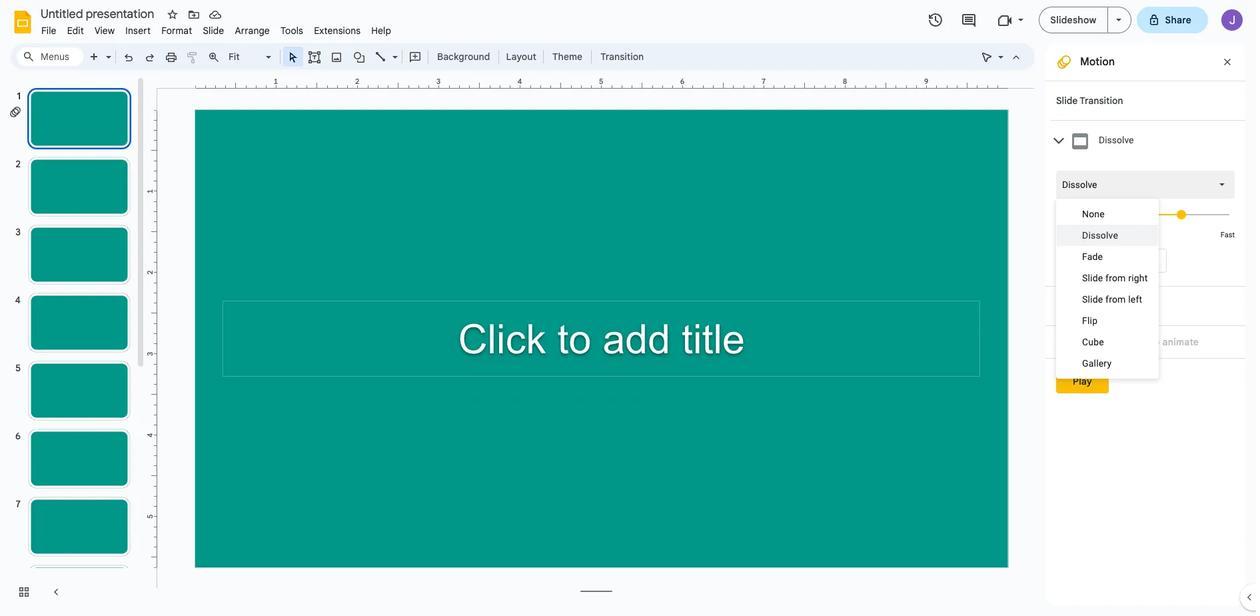 Task type: locate. For each thing, give the bounding box(es) containing it.
transition button
[[595, 47, 650, 67]]

to left all
[[1102, 255, 1111, 265]]

slide
[[203, 25, 224, 37], [1057, 95, 1078, 107], [1083, 273, 1104, 283], [1083, 294, 1104, 305]]

dissolve
[[1100, 135, 1135, 146], [1063, 179, 1098, 190], [1083, 230, 1119, 241]]

medium button
[[1116, 231, 1175, 239]]

motion
[[1081, 55, 1116, 69]]

to inside select an object to animate button
[[1151, 336, 1161, 348]]

to right object
[[1151, 336, 1161, 348]]

0 vertical spatial from
[[1106, 273, 1127, 283]]

dissolve up none
[[1063, 179, 1098, 190]]

slide from left
[[1083, 294, 1143, 305]]

cube
[[1083, 337, 1105, 347]]

0 vertical spatial transition
[[601, 51, 644, 63]]

object
[[1057, 300, 1087, 312]]

format
[[161, 25, 192, 37]]

dissolve down slide transition
[[1100, 135, 1135, 146]]

menu bar
[[36, 17, 397, 39]]

from left left
[[1106, 294, 1127, 305]]

navigation
[[0, 75, 147, 616]]

apply to all slides button
[[1057, 249, 1168, 273]]

none
[[1083, 209, 1106, 219]]

format menu item
[[156, 23, 198, 39]]

list box
[[1057, 199, 1159, 379]]

Rename text field
[[36, 5, 162, 21]]

main toolbar
[[83, 47, 651, 67]]

menu bar banner
[[0, 0, 1257, 616]]

theme button
[[547, 47, 589, 67]]

Zoom field
[[225, 47, 277, 67]]

slide for slide from right
[[1083, 273, 1104, 283]]

transition inside button
[[601, 51, 644, 63]]

to
[[1102, 255, 1111, 265], [1151, 336, 1161, 348]]

1 vertical spatial to
[[1151, 336, 1161, 348]]

1 vertical spatial from
[[1106, 294, 1127, 305]]

slide for slide
[[203, 25, 224, 37]]

select an object to animate
[[1075, 336, 1200, 348]]

extensions
[[314, 25, 361, 37]]

0 horizontal spatial transition
[[601, 51, 644, 63]]

from down all
[[1106, 273, 1127, 283]]

transition right theme
[[601, 51, 644, 63]]

slider
[[1057, 199, 1236, 229]]

layout button
[[502, 47, 541, 67]]

1 horizontal spatial transition
[[1080, 95, 1124, 107]]

Star checkbox
[[163, 5, 182, 24]]

help menu item
[[366, 23, 397, 39]]

edit menu item
[[62, 23, 89, 39]]

fast
[[1222, 231, 1236, 239]]

2 from from the top
[[1106, 294, 1127, 305]]

dissolve inside 'list box'
[[1083, 230, 1119, 241]]

share button
[[1137, 7, 1209, 33]]

transition
[[601, 51, 644, 63], [1080, 95, 1124, 107]]

dissolve tab
[[1052, 120, 1246, 161]]

0 horizontal spatial to
[[1102, 255, 1111, 265]]

help
[[372, 25, 392, 37]]

play button
[[1057, 369, 1110, 393]]

transition down motion
[[1080, 95, 1124, 107]]

from
[[1106, 273, 1127, 283], [1106, 294, 1127, 305]]

object
[[1120, 336, 1149, 348]]

menu bar containing file
[[36, 17, 397, 39]]

gallery
[[1083, 358, 1112, 369]]

view menu item
[[89, 23, 120, 39]]

dissolve tab panel
[[1052, 161, 1246, 286]]

1 horizontal spatial to
[[1151, 336, 1161, 348]]

slide inside motion section
[[1057, 95, 1078, 107]]

object animations
[[1057, 300, 1138, 312]]

slide for slide transition
[[1057, 95, 1078, 107]]

slide inside menu item
[[203, 25, 224, 37]]

1 vertical spatial transition
[[1080, 95, 1124, 107]]

1 from from the top
[[1106, 273, 1127, 283]]

0 vertical spatial dissolve
[[1100, 135, 1135, 146]]

view
[[95, 25, 115, 37]]

motion section
[[1046, 43, 1246, 605]]

1 vertical spatial dissolve
[[1063, 179, 1098, 190]]

select
[[1075, 336, 1104, 348]]

edit
[[67, 25, 84, 37]]

2 vertical spatial dissolve
[[1083, 230, 1119, 241]]

0 vertical spatial to
[[1102, 255, 1111, 265]]

dissolve down none
[[1083, 230, 1119, 241]]

background
[[437, 51, 490, 63]]

list box containing none
[[1057, 199, 1159, 379]]

slide menu item
[[198, 23, 230, 39]]



Task type: vqa. For each thing, say whether or not it's contained in the screenshot.
left to
yes



Task type: describe. For each thing, give the bounding box(es) containing it.
insert menu item
[[120, 23, 156, 39]]

shape image
[[352, 47, 367, 66]]

tools menu item
[[275, 23, 309, 39]]

medium
[[1132, 231, 1159, 239]]

arrange
[[235, 25, 270, 37]]

fade
[[1083, 251, 1104, 262]]

mode and view toolbar
[[977, 43, 1028, 70]]

slideshow
[[1051, 14, 1097, 26]]

navigation inside motion application
[[0, 75, 147, 616]]

file
[[41, 25, 56, 37]]

apply to all slides
[[1078, 255, 1147, 265]]

slide from right
[[1083, 273, 1149, 283]]

flip
[[1083, 315, 1098, 326]]

Menus field
[[17, 47, 83, 66]]

share
[[1166, 14, 1192, 26]]

play
[[1074, 375, 1093, 387]]

all
[[1113, 255, 1122, 265]]

background button
[[431, 47, 496, 67]]

animations
[[1089, 300, 1138, 312]]

tools
[[281, 25, 303, 37]]

from for left
[[1106, 294, 1127, 305]]

animate
[[1163, 336, 1200, 348]]

transition inside motion section
[[1080, 95, 1124, 107]]

file menu item
[[36, 23, 62, 39]]

slider inside dissolve tab panel
[[1057, 199, 1236, 229]]

dissolve inside tab
[[1100, 135, 1135, 146]]

to inside apply to all slides button
[[1102, 255, 1111, 265]]

dissolve list box
[[1057, 171, 1236, 199]]

dissolve inside list box
[[1063, 179, 1098, 190]]

select line image
[[389, 48, 398, 53]]

list box inside motion application
[[1057, 199, 1159, 379]]

slow
[[1057, 231, 1073, 239]]

slides
[[1124, 255, 1147, 265]]

insert image image
[[329, 47, 344, 66]]

extensions menu item
[[309, 23, 366, 39]]

dissolve option
[[1063, 178, 1098, 191]]

apply
[[1078, 255, 1100, 265]]

motion application
[[0, 0, 1257, 616]]

left
[[1129, 294, 1143, 305]]

duration element
[[1057, 199, 1236, 239]]

insert
[[126, 25, 151, 37]]

slide for slide from left
[[1083, 294, 1104, 305]]

fast button
[[1222, 231, 1236, 239]]

theme
[[553, 51, 583, 63]]

from for right
[[1106, 273, 1127, 283]]

an
[[1106, 336, 1117, 348]]

right
[[1129, 273, 1149, 283]]

slide transition
[[1057, 95, 1124, 107]]

Zoom text field
[[227, 47, 264, 66]]

layout
[[506, 51, 537, 63]]

slideshow button
[[1040, 7, 1109, 33]]

presentation options image
[[1117, 19, 1122, 21]]

new slide with layout image
[[103, 48, 111, 53]]

arrange menu item
[[230, 23, 275, 39]]

select an object to animate button
[[1057, 334, 1208, 350]]

slow button
[[1057, 231, 1073, 239]]

menu bar inside menu bar banner
[[36, 17, 397, 39]]



